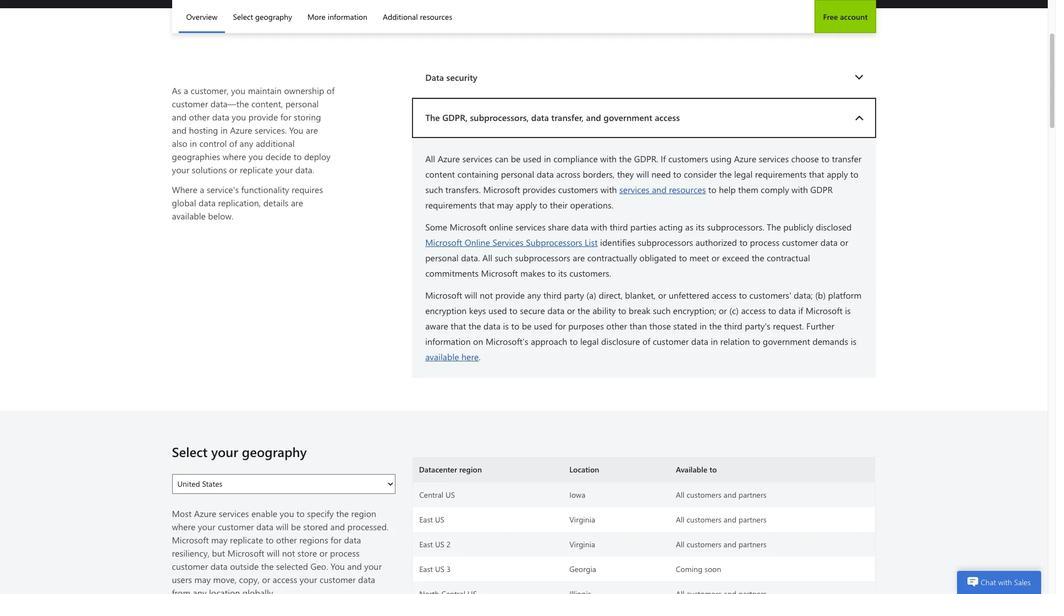 Task type: locate. For each thing, give the bounding box(es) containing it.
other up selected
[[276, 534, 297, 546]]

us left 2
[[435, 539, 445, 550]]

in left compliance at the right top
[[544, 153, 551, 165]]

2 vertical spatial east
[[419, 564, 433, 574]]

available inside where a service's functionality requires global data replication, details are available below.
[[172, 210, 206, 222]]

third inside some microsoft online services share data with third parties acting as its subprocessors. the publicly disclosed microsoft online services subprocessors list
[[610, 221, 628, 233]]

east left 2
[[419, 539, 433, 550]]

online
[[465, 237, 490, 248]]

1 vertical spatial its
[[558, 267, 567, 279]]

process
[[750, 237, 780, 248], [330, 547, 360, 559]]

services down they
[[620, 184, 650, 195]]

0 vertical spatial replicate
[[240, 164, 273, 176]]

1 vertical spatial subprocessors
[[515, 252, 571, 264]]

east for east us
[[419, 514, 433, 525]]

services
[[493, 237, 524, 248]]

be right can
[[511, 153, 521, 165]]

2 vertical spatial other
[[276, 534, 297, 546]]

a inside where a service's functionality requires global data replication, details are available below.
[[200, 184, 204, 195]]

for right regions
[[331, 534, 342, 546]]

1 horizontal spatial select
[[233, 12, 253, 22]]

requirements down transfers.
[[425, 199, 477, 211]]

all for east us
[[676, 514, 685, 525]]

subprocessors up makes
[[515, 252, 571, 264]]

government inside "dropdown button"
[[604, 112, 653, 123]]

1 vertical spatial partners
[[739, 514, 767, 525]]

most azure services enable you to specify the region where your customer data will be stored and processed. microsoft may replicate to other regions for data resiliency, but microsoft will not store or process customer data outside the selected geo. you and your users may move, copy, or access your customer data from any location globally.
[[172, 508, 389, 594]]

us right central
[[446, 490, 455, 500]]

2 horizontal spatial third
[[724, 320, 743, 332]]

provide inside as a customer, you maintain ownership of customer data—the content, personal and other data you provide for storing and hosting in azure services. you are also in control of any additional geographies where you decide to deploy your solutions or replicate your data.
[[249, 111, 278, 123]]

in up the 'geographies'
[[190, 138, 197, 149]]

service's
[[207, 184, 239, 195]]

2 all customers and partners from the top
[[676, 514, 767, 525]]

data inside the all azure services can be used in compliance with the gdpr. if customers using azure services choose to transfer content containing personal data across borders, they will need to consider the legal requirements that apply to such transfers.  microsoft provides customers with
[[537, 168, 554, 180]]

you inside "most azure services enable you to specify the region where your customer data will be stored and processed. microsoft may replicate to other regions for data resiliency, but microsoft will not store or process customer data outside the selected geo. you and your users may move, copy, or access your customer data from any location globally."
[[331, 561, 345, 572]]

process up contractual
[[750, 237, 780, 248]]

0 horizontal spatial data.
[[295, 164, 314, 176]]

may up but
[[211, 534, 228, 546]]

services left "enable"
[[219, 508, 249, 519]]

all customers and partners
[[676, 490, 767, 500], [676, 514, 767, 525], [676, 539, 767, 550]]

provide inside microsoft will not provide any third party (a) direct, blanket, or unfettered access to customers' data; (b) platform encryption keys used to secure data or the ability to break such encryption; or (c) access to data if microsoft is aware that the data is to be used for purposes other than those stated in the third party's request. further information on microsoft's approach to legal disclosure of customer data in relation to government demands is available here .
[[496, 289, 525, 301]]

all for east us 2
[[676, 539, 685, 550]]

used
[[523, 153, 542, 165], [489, 305, 507, 316], [534, 320, 553, 332]]

0 vertical spatial process
[[750, 237, 780, 248]]

most
[[172, 508, 192, 519]]

1 vertical spatial the
[[767, 221, 781, 233]]

legal inside the all azure services can be used in compliance with the gdpr. if customers using azure services choose to transfer content containing personal data across borders, they will need to consider the legal requirements that apply to such transfers.  microsoft provides customers with
[[734, 168, 753, 180]]

region up processed.
[[351, 508, 376, 519]]

government down the request.
[[763, 336, 811, 347]]

microsoft up resiliency,
[[172, 534, 209, 546]]

for inside microsoft will not provide any third party (a) direct, blanket, or unfettered access to customers' data; (b) platform encryption keys used to secure data or the ability to break such encryption; or (c) access to data if microsoft is aware that the data is to be used for purposes other than those stated in the third party's request. further information on microsoft's approach to legal disclosure of customer data in relation to government demands is available here .
[[555, 320, 566, 332]]

are
[[306, 124, 318, 136], [291, 197, 303, 209], [573, 252, 585, 264]]

1 vertical spatial that
[[479, 199, 495, 211]]

are down requires
[[291, 197, 303, 209]]

0 vertical spatial east
[[419, 514, 433, 525]]

replicate up outside in the left bottom of the page
[[230, 534, 263, 546]]

to right decide
[[294, 151, 302, 162]]

1 vertical spatial information
[[425, 336, 471, 347]]

personal down can
[[501, 168, 534, 180]]

0 vertical spatial any
[[240, 138, 253, 149]]

in left 'relation'
[[711, 336, 718, 347]]

relation
[[721, 336, 750, 347]]

microsoft inside the identifies subprocessors authorized to process customer data or personal data. all such subprocessors are contractually obligated to meet or exceed the contractual commitments microsoft makes to its customers.
[[481, 267, 518, 279]]

resources down consider
[[669, 184, 706, 195]]

functionality
[[241, 184, 289, 195]]

1 horizontal spatial personal
[[425, 252, 459, 264]]

1 vertical spatial legal
[[581, 336, 599, 347]]

0 vertical spatial government
[[604, 112, 653, 123]]

the gdpr, subprocessors, data transfer, and government access
[[425, 112, 680, 123]]

used right can
[[523, 153, 542, 165]]

1 vertical spatial you
[[331, 561, 345, 572]]

across
[[556, 168, 581, 180]]

information
[[328, 12, 368, 22], [425, 336, 471, 347]]

microsoft up online on the top left of the page
[[450, 221, 487, 233]]

microsoft down containing
[[483, 184, 520, 195]]

0 horizontal spatial process
[[330, 547, 360, 559]]

2 east from the top
[[419, 539, 433, 550]]

0 vertical spatial data.
[[295, 164, 314, 176]]

1 vertical spatial are
[[291, 197, 303, 209]]

data inside "dropdown button"
[[531, 112, 549, 123]]

they
[[617, 168, 634, 180]]

1 partners from the top
[[739, 490, 767, 500]]

us left 3
[[435, 564, 445, 574]]

hosting
[[189, 124, 218, 136]]

0 horizontal spatial subprocessors
[[515, 252, 571, 264]]

customer down the publicly
[[782, 237, 818, 248]]

request.
[[773, 320, 804, 332]]

its up party
[[558, 267, 567, 279]]

may inside the to help them comply with gdpr requirements that may apply to their operations.
[[497, 199, 514, 211]]

customers
[[669, 153, 709, 165], [558, 184, 598, 195], [687, 490, 722, 500], [687, 514, 722, 525], [687, 539, 722, 550]]

0 horizontal spatial for
[[281, 111, 292, 123]]

1 vertical spatial for
[[555, 320, 566, 332]]

0 horizontal spatial other
[[189, 111, 210, 123]]

for
[[281, 111, 292, 123], [555, 320, 566, 332], [331, 534, 342, 546]]

virginia for east us
[[570, 514, 596, 525]]

of down than
[[643, 336, 651, 347]]

transfer
[[832, 153, 862, 165]]

1 vertical spatial personal
[[501, 168, 534, 180]]

region
[[459, 464, 482, 475], [351, 508, 376, 519]]

provide down content,
[[249, 111, 278, 123]]

1 all customers and partners from the top
[[676, 490, 767, 500]]

0 vertical spatial a
[[184, 85, 188, 96]]

party's
[[745, 320, 771, 332]]

is down 'platform'
[[845, 305, 851, 316]]

(b)
[[816, 289, 826, 301]]

commitments
[[425, 267, 479, 279]]

used inside the all azure services can be used in compliance with the gdpr. if customers using azure services choose to transfer content containing personal data across borders, they will need to consider the legal requirements that apply to such transfers.  microsoft provides customers with
[[523, 153, 542, 165]]

where
[[223, 151, 246, 162], [172, 521, 196, 533]]

decide
[[266, 151, 291, 162]]

1 horizontal spatial where
[[223, 151, 246, 162]]

share
[[548, 221, 569, 233]]

datacenter region
[[419, 464, 482, 475]]

customers.
[[570, 267, 611, 279]]

in inside the all azure services can be used in compliance with the gdpr. if customers using azure services choose to transfer content containing personal data across borders, they will need to consider the legal requirements that apply to such transfers.  microsoft provides customers with
[[544, 153, 551, 165]]

0 vertical spatial for
[[281, 111, 292, 123]]

the
[[619, 153, 632, 165], [719, 168, 732, 180], [752, 252, 765, 264], [578, 305, 590, 316], [469, 320, 481, 332], [709, 320, 722, 332], [336, 508, 349, 519], [261, 561, 274, 572]]

the left gdpr,
[[425, 112, 440, 123]]

and inside "dropdown button"
[[586, 112, 601, 123]]

a inside as a customer, you maintain ownership of customer data—the content, personal and other data you provide for storing and hosting in azure services. you are also in control of any additional geographies where you decide to deploy your solutions or replicate your data.
[[184, 85, 188, 96]]

security
[[447, 72, 478, 83]]

select geography link
[[225, 0, 300, 33]]

1 horizontal spatial of
[[327, 85, 335, 96]]

data.
[[295, 164, 314, 176], [461, 252, 480, 264]]

2 horizontal spatial that
[[809, 168, 825, 180]]

to down purposes at the bottom of page
[[570, 336, 578, 347]]

east us
[[419, 514, 445, 525]]

0 vertical spatial be
[[511, 153, 521, 165]]

customer down "enable"
[[218, 521, 254, 533]]

1 vertical spatial a
[[200, 184, 204, 195]]

requirements up comply
[[755, 168, 807, 180]]

are inside the identifies subprocessors authorized to process customer data or personal data. all such subprocessors are contractually obligated to meet or exceed the contractual commitments microsoft makes to its customers.
[[573, 252, 585, 264]]

overview
[[186, 12, 218, 22]]

that inside the to help them comply with gdpr requirements that may apply to their operations.
[[479, 199, 495, 211]]

1 horizontal spatial apply
[[827, 168, 848, 180]]

are inside where a service's functionality requires global data replication, details are available below.
[[291, 197, 303, 209]]

1 vertical spatial process
[[330, 547, 360, 559]]

2 horizontal spatial other
[[607, 320, 627, 332]]

customer
[[172, 98, 208, 109], [782, 237, 818, 248], [653, 336, 689, 347], [218, 521, 254, 533], [172, 561, 208, 572], [320, 574, 356, 585]]

0 vertical spatial requirements
[[755, 168, 807, 180]]

2 vertical spatial third
[[724, 320, 743, 332]]

0 vertical spatial of
[[327, 85, 335, 96]]

2 horizontal spatial may
[[497, 199, 514, 211]]

not up selected
[[282, 547, 295, 559]]

geography
[[255, 12, 292, 22], [242, 443, 307, 461]]

data inside where a service's functionality requires global data replication, details are available below.
[[199, 197, 216, 209]]

0 vertical spatial resources
[[420, 12, 453, 22]]

0 horizontal spatial a
[[184, 85, 188, 96]]

third
[[610, 221, 628, 233], [544, 289, 562, 301], [724, 320, 743, 332]]

partners for east us 2
[[739, 539, 767, 550]]

not up the keys
[[480, 289, 493, 301]]

azure
[[230, 124, 252, 136], [438, 153, 460, 165], [734, 153, 757, 165], [194, 508, 216, 519]]

2 vertical spatial any
[[193, 587, 207, 594]]

where down control on the top
[[223, 151, 246, 162]]

0 horizontal spatial select
[[172, 443, 208, 461]]

access inside "dropdown button"
[[655, 112, 680, 123]]

any left additional
[[240, 138, 253, 149]]

data. inside the identifies subprocessors authorized to process customer data or personal data. all such subprocessors are contractually obligated to meet or exceed the contractual commitments microsoft makes to its customers.
[[461, 252, 480, 264]]

1 vertical spatial not
[[282, 547, 295, 559]]

encryption
[[425, 305, 467, 316]]

customers'
[[750, 289, 792, 301]]

0 vertical spatial such
[[425, 184, 443, 195]]

information up available here link
[[425, 336, 471, 347]]

2 horizontal spatial any
[[527, 289, 541, 301]]

1 vertical spatial be
[[522, 320, 532, 332]]

1 vertical spatial virginia
[[570, 539, 596, 550]]

0 horizontal spatial third
[[544, 289, 562, 301]]

to left secure
[[510, 305, 518, 316]]

free
[[823, 12, 838, 22]]

you
[[231, 85, 246, 96], [232, 111, 246, 123], [249, 151, 263, 162], [280, 508, 294, 519]]

1 vertical spatial geography
[[242, 443, 307, 461]]

services
[[463, 153, 493, 165], [759, 153, 789, 165], [620, 184, 650, 195], [516, 221, 546, 233], [219, 508, 249, 519]]

services up comply
[[759, 153, 789, 165]]

the right exceed in the right top of the page
[[752, 252, 765, 264]]

3 partners from the top
[[739, 539, 767, 550]]

data inside the identifies subprocessors authorized to process customer data or personal data. all such subprocessors are contractually obligated to meet or exceed the contractual commitments microsoft makes to its customers.
[[821, 237, 838, 248]]

requirements
[[755, 168, 807, 180], [425, 199, 477, 211]]

to down "enable"
[[266, 534, 274, 546]]

0 vertical spatial virginia
[[570, 514, 596, 525]]

or right blanket, on the right of the page
[[658, 289, 667, 301]]

east for east us 3
[[419, 564, 433, 574]]

will up the keys
[[465, 289, 478, 301]]

for inside as a customer, you maintain ownership of customer data—the content, personal and other data you provide for storing and hosting in azure services. you are also in control of any additional geographies where you decide to deploy your solutions or replicate your data.
[[281, 111, 292, 123]]

with left gdpr
[[792, 184, 808, 195]]

any inside as a customer, you maintain ownership of customer data—the content, personal and other data you provide for storing and hosting in azure services. you are also in control of any additional geographies where you decide to deploy your solutions or replicate your data.
[[240, 138, 253, 149]]

available to
[[676, 464, 717, 475]]

1 horizontal spatial for
[[331, 534, 342, 546]]

0 vertical spatial may
[[497, 199, 514, 211]]

1 virginia from the top
[[570, 514, 596, 525]]

process down processed.
[[330, 547, 360, 559]]

0 vertical spatial provide
[[249, 111, 278, 123]]

1 horizontal spatial government
[[763, 336, 811, 347]]

select your geography
[[172, 443, 307, 461]]

will inside microsoft will not provide any third party (a) direct, blanket, or unfettered access to customers' data; (b) platform encryption keys used to secure data or the ability to break such encryption; or (c) access to data if microsoft is aware that the data is to be used for purposes other than those stated in the third party's request. further information on microsoft's approach to legal disclosure of customer data in relation to government demands is available here .
[[465, 289, 478, 301]]

us
[[446, 490, 455, 500], [435, 514, 445, 525], [435, 539, 445, 550], [435, 564, 445, 574]]

the inside some microsoft online services share data with third parties acting as its subprocessors. the publicly disclosed microsoft online services subprocessors list
[[767, 221, 781, 233]]

0 horizontal spatial are
[[291, 197, 303, 209]]

regions
[[299, 534, 328, 546]]

with right chat
[[999, 577, 1012, 588]]

not inside microsoft will not provide any third party (a) direct, blanket, or unfettered access to customers' data; (b) platform encryption keys used to secure data or the ability to break such encryption; or (c) access to data if microsoft is aware that the data is to be used for purposes other than those stated in the third party's request. further information on microsoft's approach to legal disclosure of customer data in relation to government demands is available here .
[[480, 289, 493, 301]]

of right the ownership
[[327, 85, 335, 96]]

3 east from the top
[[419, 564, 433, 574]]

1 vertical spatial provide
[[496, 289, 525, 301]]

services up containing
[[463, 153, 493, 165]]

1 vertical spatial east
[[419, 539, 433, 550]]

1 horizontal spatial available
[[425, 351, 459, 363]]

2 partners from the top
[[739, 514, 767, 525]]

azure inside as a customer, you maintain ownership of customer data—the content, personal and other data you provide for storing and hosting in azure services. you are also in control of any additional geographies where you decide to deploy your solutions or replicate your data.
[[230, 124, 252, 136]]

3 all customers and partners from the top
[[676, 539, 767, 550]]

region inside "most azure services enable you to specify the region where your customer data will be stored and processed. microsoft may replicate to other regions for data resiliency, but microsoft will not store or process customer data outside the selected geo. you and your users may move, copy, or access your customer data from any location globally."
[[351, 508, 376, 519]]

with up the list
[[591, 221, 608, 233]]

2 horizontal spatial of
[[643, 336, 651, 347]]

0 horizontal spatial information
[[328, 12, 368, 22]]

0 vertical spatial the
[[425, 112, 440, 123]]

other inside as a customer, you maintain ownership of customer data—the content, personal and other data you provide for storing and hosting in azure services. you are also in control of any additional geographies where you decide to deploy your solutions or replicate your data.
[[189, 111, 210, 123]]

content,
[[251, 98, 283, 109]]

but
[[212, 547, 225, 559]]

1 vertical spatial data.
[[461, 252, 480, 264]]

a
[[184, 85, 188, 96], [200, 184, 204, 195]]

disclosure
[[601, 336, 640, 347]]

1 vertical spatial select
[[172, 443, 208, 461]]

acting
[[659, 221, 683, 233]]

available left here
[[425, 351, 459, 363]]

government inside microsoft will not provide any third party (a) direct, blanket, or unfettered access to customers' data; (b) platform encryption keys used to secure data or the ability to break such encryption; or (c) access to data if microsoft is aware that the data is to be used for purposes other than those stated in the third party's request. further information on microsoft's approach to legal disclosure of customer data in relation to government demands is available here .
[[763, 336, 811, 347]]

1 vertical spatial apply
[[516, 199, 537, 211]]

personal up commitments
[[425, 252, 459, 264]]

the left the publicly
[[767, 221, 781, 233]]

2 vertical spatial used
[[534, 320, 553, 332]]

1 horizontal spatial be
[[511, 153, 521, 165]]

for up approach
[[555, 320, 566, 332]]

0 horizontal spatial be
[[291, 521, 301, 533]]

0 vertical spatial subprocessors
[[638, 237, 693, 248]]

operations.
[[570, 199, 614, 211]]

you inside as a customer, you maintain ownership of customer data—the content, personal and other data you provide for storing and hosting in azure services. you are also in control of any additional geographies where you decide to deploy your solutions or replicate your data.
[[289, 124, 304, 136]]

1 vertical spatial of
[[229, 138, 237, 149]]

services up microsoft online services subprocessors list "link"
[[516, 221, 546, 233]]

2 horizontal spatial are
[[573, 252, 585, 264]]

available inside microsoft will not provide any third party (a) direct, blanket, or unfettered access to customers' data; (b) platform encryption keys used to secure data or the ability to break such encryption; or (c) access to data if microsoft is aware that the data is to be used for purposes other than those stated in the third party's request. further information on microsoft's approach to legal disclosure of customer data in relation to government demands is available here .
[[425, 351, 459, 363]]

or down authorized
[[712, 252, 720, 264]]

to left customers'
[[739, 289, 747, 301]]

1 horizontal spatial region
[[459, 464, 482, 475]]

1 vertical spatial replicate
[[230, 534, 263, 546]]

0 vertical spatial apply
[[827, 168, 848, 180]]

also
[[172, 138, 187, 149]]

demands
[[813, 336, 849, 347]]

1 horizontal spatial information
[[425, 336, 471, 347]]

encryption;
[[673, 305, 717, 316]]

access down selected
[[273, 574, 297, 585]]

0 vertical spatial available
[[172, 210, 206, 222]]

data inside as a customer, you maintain ownership of customer data—the content, personal and other data you provide for storing and hosting in azure services. you are also in control of any additional geographies where you decide to deploy your solutions or replicate your data.
[[212, 111, 229, 123]]

resources right additional
[[420, 12, 453, 22]]

data. down online on the top left of the page
[[461, 252, 480, 264]]

0 horizontal spatial of
[[229, 138, 237, 149]]

any inside "most azure services enable you to specify the region where your customer data will be stored and processed. microsoft may replicate to other regions for data resiliency, but microsoft will not store or process customer data outside the selected geo. you and your users may move, copy, or access your customer data from any location globally."
[[193, 587, 207, 594]]

2 horizontal spatial be
[[522, 320, 532, 332]]

of
[[327, 85, 335, 96], [229, 138, 237, 149], [643, 336, 651, 347]]

0 vertical spatial information
[[328, 12, 368, 22]]

you
[[289, 124, 304, 136], [331, 561, 345, 572]]

all inside the all azure services can be used in compliance with the gdpr. if customers using azure services choose to transfer content containing personal data across borders, they will need to consider the legal requirements that apply to such transfers.  microsoft provides customers with
[[425, 153, 435, 165]]

0 vertical spatial geography
[[255, 12, 292, 22]]

that
[[809, 168, 825, 180], [479, 199, 495, 211], [451, 320, 466, 332]]

with inside button
[[999, 577, 1012, 588]]

is
[[845, 305, 851, 316], [503, 320, 509, 332], [851, 336, 857, 347]]

you right "geo."
[[331, 561, 345, 572]]

the up purposes at the bottom of page
[[578, 305, 590, 316]]

apply down transfer at the right top
[[827, 168, 848, 180]]

1 horizontal spatial data.
[[461, 252, 480, 264]]

the inside "dropdown button"
[[425, 112, 440, 123]]

are up customers.
[[573, 252, 585, 264]]

azure right 'most'
[[194, 508, 216, 519]]

2 vertical spatial such
[[653, 305, 671, 316]]

services and resources
[[620, 184, 706, 195]]

requirements inside the to help them comply with gdpr requirements that may apply to their operations.
[[425, 199, 477, 211]]

0 horizontal spatial provide
[[249, 111, 278, 123]]

its right as
[[696, 221, 705, 233]]

subprocessors,
[[470, 112, 529, 123]]

1 vertical spatial government
[[763, 336, 811, 347]]

1 east from the top
[[419, 514, 433, 525]]

1 vertical spatial requirements
[[425, 199, 477, 211]]

such inside the all azure services can be used in compliance with the gdpr. if customers using azure services choose to transfer content containing personal data across borders, they will need to consider the legal requirements that apply to such transfers.  microsoft provides customers with
[[425, 184, 443, 195]]

data;
[[794, 289, 813, 301]]

2 vertical spatial partners
[[739, 539, 767, 550]]

blanket,
[[625, 289, 656, 301]]

2
[[447, 539, 451, 550]]

such down services
[[495, 252, 513, 264]]

the down the keys
[[469, 320, 481, 332]]

apply
[[827, 168, 848, 180], [516, 199, 537, 211]]

any right from
[[193, 587, 207, 594]]

that inside the all azure services can be used in compliance with the gdpr. if customers using azure services choose to transfer content containing personal data across borders, they will need to consider the legal requirements that apply to such transfers.  microsoft provides customers with
[[809, 168, 825, 180]]

the
[[425, 112, 440, 123], [767, 221, 781, 233]]

customer down "those"
[[653, 336, 689, 347]]

2 vertical spatial are
[[573, 252, 585, 264]]

be inside microsoft will not provide any third party (a) direct, blanket, or unfettered access to customers' data; (b) platform encryption keys used to secure data or the ability to break such encryption; or (c) access to data if microsoft is aware that the data is to be used for purposes other than those stated in the third party's request. further information on microsoft's approach to legal disclosure of customer data in relation to government demands is available here .
[[522, 320, 532, 332]]

1 horizontal spatial its
[[696, 221, 705, 233]]

available down global
[[172, 210, 206, 222]]

personal inside the all azure services can be used in compliance with the gdpr. if customers using azure services choose to transfer content containing personal data across borders, they will need to consider the legal requirements that apply to such transfers.  microsoft provides customers with
[[501, 168, 534, 180]]

a for where
[[200, 184, 204, 195]]

or down party
[[567, 305, 575, 316]]

purposes
[[569, 320, 604, 332]]

the up 'relation'
[[709, 320, 722, 332]]

contractual
[[767, 252, 810, 264]]

government
[[604, 112, 653, 123], [763, 336, 811, 347]]

to inside as a customer, you maintain ownership of customer data—the content, personal and other data you provide for storing and hosting in azure services. you are also in control of any additional geographies where you decide to deploy your solutions or replicate your data.
[[294, 151, 302, 162]]

2 virginia from the top
[[570, 539, 596, 550]]

2 vertical spatial be
[[291, 521, 301, 533]]

other up hosting
[[189, 111, 210, 123]]

outside
[[230, 561, 259, 572]]

a right as
[[184, 85, 188, 96]]

can
[[495, 153, 509, 165]]

personal
[[286, 98, 319, 109], [501, 168, 534, 180], [425, 252, 459, 264]]

third up identifies
[[610, 221, 628, 233]]

us down central us
[[435, 514, 445, 525]]

1 horizontal spatial third
[[610, 221, 628, 233]]

more
[[308, 12, 326, 22]]

will up selected
[[267, 547, 280, 559]]

1 horizontal spatial a
[[200, 184, 204, 195]]

your
[[172, 164, 189, 176], [276, 164, 293, 176], [211, 443, 238, 461], [198, 521, 215, 533], [364, 561, 382, 572], [300, 574, 317, 585]]

customer inside the identifies subprocessors authorized to process customer data or personal data. all such subprocessors are contractually obligated to meet or exceed the contractual commitments microsoft makes to its customers.
[[782, 237, 818, 248]]

0 vertical spatial third
[[610, 221, 628, 233]]

0 vertical spatial legal
[[734, 168, 753, 180]]

east left 3
[[419, 564, 433, 574]]

legal up them
[[734, 168, 753, 180]]

0 vertical spatial its
[[696, 221, 705, 233]]

be inside the all azure services can be used in compliance with the gdpr. if customers using azure services choose to transfer content containing personal data across borders, they will need to consider the legal requirements that apply to such transfers.  microsoft provides customers with
[[511, 153, 521, 165]]

customer,
[[191, 85, 229, 96]]



Task type: vqa. For each thing, say whether or not it's contained in the screenshot.
right machine
no



Task type: describe. For each thing, give the bounding box(es) containing it.
globally.
[[243, 587, 275, 594]]

the up they
[[619, 153, 632, 165]]

party
[[564, 289, 584, 301]]

to up exceed in the right top of the page
[[740, 237, 748, 248]]

3
[[447, 564, 451, 574]]

replication,
[[218, 197, 261, 209]]

publicly
[[784, 221, 814, 233]]

their
[[550, 199, 568, 211]]

more information link
[[300, 0, 375, 33]]

as
[[172, 85, 181, 96]]

any inside microsoft will not provide any third party (a) direct, blanket, or unfettered access to customers' data; (b) platform encryption keys used to secure data or the ability to break such encryption; or (c) access to data if microsoft is aware that the data is to be used for purposes other than those stated in the third party's request. further information on microsoft's approach to legal disclosure of customer data in relation to government demands is available here .
[[527, 289, 541, 301]]

resiliency,
[[172, 547, 210, 559]]

the right specify in the left bottom of the page
[[336, 508, 349, 519]]

or inside as a customer, you maintain ownership of customer data—the content, personal and other data you provide for storing and hosting in azure services. you are also in control of any additional geographies where you decide to deploy your solutions or replicate your data.
[[229, 164, 237, 176]]

data—the
[[211, 98, 249, 109]]

with up borders,
[[600, 153, 617, 165]]

parties
[[631, 221, 657, 233]]

or down disclosed
[[840, 237, 849, 248]]

customers for east us
[[687, 514, 722, 525]]

or left (c)
[[719, 305, 727, 316]]

store
[[298, 547, 317, 559]]

aware
[[425, 320, 448, 332]]

if
[[661, 153, 666, 165]]

east us 3
[[419, 564, 451, 574]]

other inside microsoft will not provide any third party (a) direct, blanket, or unfettered access to customers' data; (b) platform encryption keys used to secure data or the ability to break such encryption; or (c) access to data if microsoft is aware that the data is to be used for purposes other than those stated in the third party's request. further information on microsoft's approach to legal disclosure of customer data in relation to government demands is available here .
[[607, 320, 627, 332]]

not inside "most azure services enable you to specify the region where your customer data will be stored and processed. microsoft may replicate to other regions for data resiliency, but microsoft will not store or process customer data outside the selected geo. you and your users may move, copy, or access your customer data from any location globally."
[[282, 547, 295, 559]]

personal inside the identifies subprocessors authorized to process customer data or personal data. all such subprocessors are contractually obligated to meet or exceed the contractual commitments microsoft makes to its customers.
[[425, 252, 459, 264]]

customers for central us
[[687, 490, 722, 500]]

requirements inside the all azure services can be used in compliance with the gdpr. if customers using azure services choose to transfer content containing personal data across borders, they will need to consider the legal requirements that apply to such transfers.  microsoft provides customers with
[[755, 168, 807, 180]]

using
[[711, 153, 732, 165]]

platform
[[829, 289, 862, 301]]

such inside microsoft will not provide any third party (a) direct, blanket, or unfettered access to customers' data; (b) platform encryption keys used to secure data or the ability to break such encryption; or (c) access to data if microsoft is aware that the data is to be used for purposes other than those stated in the third party's request. further information on microsoft's approach to legal disclosure of customer data in relation to government demands is available here .
[[653, 305, 671, 316]]

free account link
[[815, 0, 876, 33]]

transfers.
[[446, 184, 481, 195]]

microsoft's
[[486, 336, 529, 347]]

for inside "most azure services enable you to specify the region where your customer data will be stored and processed. microsoft may replicate to other regions for data resiliency, but microsoft will not store or process customer data outside the selected geo. you and your users may move, copy, or access your customer data from any location globally."
[[331, 534, 342, 546]]

available
[[676, 464, 708, 475]]

select geography
[[233, 12, 292, 22]]

be inside "most azure services enable you to specify the region where your customer data will be stored and processed. microsoft may replicate to other regions for data resiliency, but microsoft will not store or process customer data outside the selected geo. you and your users may move, copy, or access your customer data from any location globally."
[[291, 521, 301, 533]]

microsoft inside the all azure services can be used in compliance with the gdpr. if customers using azure services choose to transfer content containing personal data across borders, they will need to consider the legal requirements that apply to such transfers.  microsoft provides customers with
[[483, 184, 520, 195]]

processed.
[[348, 521, 389, 533]]

will inside the all azure services can be used in compliance with the gdpr. if customers using azure services choose to transfer content containing personal data across borders, they will need to consider the legal requirements that apply to such transfers.  microsoft provides customers with
[[637, 168, 649, 180]]

to right available
[[710, 464, 717, 475]]

to up the microsoft's in the bottom of the page
[[512, 320, 520, 332]]

partners for central us
[[739, 490, 767, 500]]

to right need
[[674, 168, 682, 180]]

central
[[419, 490, 444, 500]]

apply inside the all azure services can be used in compliance with the gdpr. if customers using azure services choose to transfer content containing personal data across borders, they will need to consider the legal requirements that apply to such transfers.  microsoft provides customers with
[[827, 168, 848, 180]]

details
[[263, 197, 289, 209]]

where inside "most azure services enable you to specify the region where your customer data will be stored and processed. microsoft may replicate to other regions for data resiliency, but microsoft will not store or process customer data outside the selected geo. you and your users may move, copy, or access your customer data from any location globally."
[[172, 521, 196, 533]]

a for as
[[184, 85, 188, 96]]

transfer,
[[552, 112, 584, 123]]

control
[[199, 138, 227, 149]]

legal inside microsoft will not provide any third party (a) direct, blanket, or unfettered access to customers' data; (b) platform encryption keys used to secure data or the ability to break such encryption; or (c) access to data if microsoft is aware that the data is to be used for purposes other than those stated in the third party's request. further information on microsoft's approach to legal disclosure of customer data in relation to government demands is available here .
[[581, 336, 599, 347]]

containing
[[458, 168, 499, 180]]

specify
[[307, 508, 334, 519]]

all customers and partners for east us 2
[[676, 539, 767, 550]]

1 horizontal spatial may
[[211, 534, 228, 546]]

some
[[425, 221, 447, 233]]

are inside as a customer, you maintain ownership of customer data—the content, personal and other data you provide for storing and hosting in azure services. you are also in control of any additional geographies where you decide to deploy your solutions or replicate your data.
[[306, 124, 318, 136]]

to down party's
[[753, 336, 761, 347]]

or up "geo."
[[320, 547, 328, 559]]

that inside microsoft will not provide any third party (a) direct, blanket, or unfettered access to customers' data; (b) platform encryption keys used to secure data or the ability to break such encryption; or (c) access to data if microsoft is aware that the data is to be used for purposes other than those stated in the third party's request. further information on microsoft's approach to legal disclosure of customer data in relation to government demands is available here .
[[451, 320, 466, 332]]

services.
[[255, 124, 287, 136]]

global
[[172, 197, 196, 209]]

replicate inside "most azure services enable you to specify the region where your customer data will be stored and processed. microsoft may replicate to other regions for data resiliency, but microsoft will not store or process customer data outside the selected geo. you and your users may move, copy, or access your customer data from any location globally."
[[230, 534, 263, 546]]

compliance
[[554, 153, 598, 165]]

you down 'data—the' on the top of the page
[[232, 111, 246, 123]]

overview link
[[179, 0, 225, 33]]

partners for east us
[[739, 514, 767, 525]]

will down "enable"
[[276, 521, 289, 533]]

help
[[719, 184, 736, 195]]

(c)
[[730, 305, 739, 316]]

the gdpr, subprocessors, data transfer, and government access button
[[412, 98, 876, 138]]

georgia
[[570, 564, 596, 574]]

with down borders,
[[601, 184, 617, 195]]

process inside the identifies subprocessors authorized to process customer data or personal data. all such subprocessors are contractually obligated to meet or exceed the contractual commitments microsoft makes to its customers.
[[750, 237, 780, 248]]

1 vertical spatial used
[[489, 305, 507, 316]]

replicate inside as a customer, you maintain ownership of customer data—the content, personal and other data you provide for storing and hosting in azure services. you are also in control of any additional geographies where you decide to deploy your solutions or replicate your data.
[[240, 164, 273, 176]]

data. inside as a customer, you maintain ownership of customer data—the content, personal and other data you provide for storing and hosting in azure services. you are also in control of any additional geographies where you decide to deploy your solutions or replicate your data.
[[295, 164, 314, 176]]

microsoft down (b)
[[806, 305, 843, 316]]

services and resources link
[[620, 184, 706, 195]]

to down transfer at the right top
[[851, 168, 859, 180]]

move,
[[213, 574, 237, 585]]

solutions
[[192, 164, 227, 176]]

azure right using
[[734, 153, 757, 165]]

to left their
[[540, 199, 548, 211]]

its inside the identifies subprocessors authorized to process customer data or personal data. all such subprocessors are contractually obligated to meet or exceed the contractual commitments microsoft makes to its customers.
[[558, 267, 567, 279]]

east us 2
[[419, 539, 451, 550]]

consider
[[684, 168, 717, 180]]

subprocessors
[[526, 237, 583, 248]]

services inside some microsoft online services share data with third parties acting as its subprocessors. the publicly disclosed microsoft online services subprocessors list
[[516, 221, 546, 233]]

customer inside as a customer, you maintain ownership of customer data—the content, personal and other data you provide for storing and hosting in azure services. you are also in control of any additional geographies where you decide to deploy your solutions or replicate your data.
[[172, 98, 208, 109]]

coming soon
[[676, 564, 722, 574]]

0 vertical spatial is
[[845, 305, 851, 316]]

1 horizontal spatial subprocessors
[[638, 237, 693, 248]]

chat with sales button
[[958, 571, 1042, 594]]

0 vertical spatial region
[[459, 464, 482, 475]]

to left meet
[[679, 252, 687, 264]]

in up control on the top
[[221, 124, 228, 136]]

list
[[585, 237, 598, 248]]

microsoft down some at top left
[[425, 237, 462, 248]]

to right makes
[[548, 267, 556, 279]]

those
[[650, 320, 671, 332]]

select for select geography
[[233, 12, 253, 22]]

us for east us 3
[[435, 564, 445, 574]]

all azure services can be used in compliance with the gdpr. if customers using azure services choose to transfer content containing personal data across borders, they will need to consider the legal requirements that apply to such transfers.  microsoft provides customers with
[[425, 153, 862, 195]]

available here link
[[425, 351, 479, 363]]

where inside as a customer, you maintain ownership of customer data—the content, personal and other data you provide for storing and hosting in azure services. you are also in control of any additional geographies where you decide to deploy your solutions or replicate your data.
[[223, 151, 246, 162]]

1 horizontal spatial resources
[[669, 184, 706, 195]]

us for central us
[[446, 490, 455, 500]]

central us
[[419, 490, 455, 500]]

online
[[489, 221, 513, 233]]

process inside "most azure services enable you to specify the region where your customer data will be stored and processed. microsoft may replicate to other regions for data resiliency, but microsoft will not store or process customer data outside the selected geo. you and your users may move, copy, or access your customer data from any location globally."
[[330, 547, 360, 559]]

you inside "most azure services enable you to specify the region where your customer data will be stored and processed. microsoft may replicate to other regions for data resiliency, but microsoft will not store or process customer data outside the selected geo. you and your users may move, copy, or access your customer data from any location globally."
[[280, 508, 294, 519]]

you up 'data—the' on the top of the page
[[231, 85, 246, 96]]

users
[[172, 574, 192, 585]]

with inside the to help them comply with gdpr requirements that may apply to their operations.
[[792, 184, 808, 195]]

the right outside in the left bottom of the page
[[261, 561, 274, 572]]

its inside some microsoft online services share data with third parties acting as its subprocessors. the publicly disclosed microsoft online services subprocessors list
[[696, 221, 705, 233]]

of inside microsoft will not provide any third party (a) direct, blanket, or unfettered access to customers' data; (b) platform encryption keys used to secure data or the ability to break such encryption; or (c) access to data if microsoft is aware that the data is to be used for purposes other than those stated in the third party's request. further information on microsoft's approach to legal disclosure of customer data in relation to government demands is available here .
[[643, 336, 651, 347]]

direct,
[[599, 289, 623, 301]]

geographies
[[172, 151, 220, 162]]

additional resources link
[[375, 0, 460, 33]]

microsoft will not provide any third party (a) direct, blanket, or unfettered access to customers' data; (b) platform encryption keys used to secure data or the ability to break such encryption; or (c) access to data if microsoft is aware that the data is to be used for purposes other than those stated in the third party's request. further information on microsoft's approach to legal disclosure of customer data in relation to government demands is available here .
[[425, 289, 862, 363]]

services inside "most azure services enable you to specify the region where your customer data will be stored and processed. microsoft may replicate to other regions for data resiliency, but microsoft will not store or process customer data outside the selected geo. you and your users may move, copy, or access your customer data from any location globally."
[[219, 508, 249, 519]]

apply inside the to help them comply with gdpr requirements that may apply to their operations.
[[516, 199, 537, 211]]

access up party's
[[741, 305, 766, 316]]

microsoft up outside in the left bottom of the page
[[228, 547, 265, 559]]

microsoft up encryption
[[425, 289, 462, 301]]

further
[[807, 320, 835, 332]]

stated
[[674, 320, 697, 332]]

information inside microsoft will not provide any third party (a) direct, blanket, or unfettered access to customers' data; (b) platform encryption keys used to secure data or the ability to break such encryption; or (c) access to data if microsoft is aware that the data is to be used for purposes other than those stated in the third party's request. further information on microsoft's approach to legal disclosure of customer data in relation to government demands is available here .
[[425, 336, 471, 347]]

azure up content
[[438, 153, 460, 165]]

data security
[[425, 72, 478, 83]]

data inside some microsoft online services share data with third parties acting as its subprocessors. the publicly disclosed microsoft online services subprocessors list
[[572, 221, 589, 233]]

makes
[[521, 267, 545, 279]]

virginia for east us 2
[[570, 539, 596, 550]]

geography inside select geography link
[[255, 12, 292, 22]]

east for east us 2
[[419, 539, 433, 550]]

microsoft online services subprocessors list link
[[425, 237, 598, 248]]

customers for east us 2
[[687, 539, 722, 550]]

requires
[[292, 184, 323, 195]]

deploy
[[304, 151, 331, 162]]

to left help
[[709, 184, 717, 195]]

exceed
[[723, 252, 750, 264]]

0 horizontal spatial resources
[[420, 12, 453, 22]]

azure inside "most azure services enable you to specify the region where your customer data will be stored and processed. microsoft may replicate to other regions for data resiliency, but microsoft will not store or process customer data outside the selected geo. you and your users may move, copy, or access your customer data from any location globally."
[[194, 508, 216, 519]]

to down customers'
[[769, 305, 777, 316]]

maintain
[[248, 85, 282, 96]]

2 vertical spatial is
[[851, 336, 857, 347]]

us for east us
[[435, 514, 445, 525]]

authorized
[[696, 237, 737, 248]]

customer inside microsoft will not provide any third party (a) direct, blanket, or unfettered access to customers' data; (b) platform encryption keys used to secure data or the ability to break such encryption; or (c) access to data if microsoft is aware that the data is to be used for purposes other than those stated in the third party's request. further information on microsoft's approach to legal disclosure of customer data in relation to government demands is available here .
[[653, 336, 689, 347]]

gdpr
[[811, 184, 833, 195]]

additional resources
[[383, 12, 453, 22]]

gdpr.
[[634, 153, 659, 165]]

all customers and partners for east us
[[676, 514, 767, 525]]

all for central us
[[676, 490, 685, 500]]

such inside the identifies subprocessors authorized to process customer data or personal data. all such subprocessors are contractually obligated to meet or exceed the contractual commitments microsoft makes to its customers.
[[495, 252, 513, 264]]

as a customer, you maintain ownership of customer data—the content, personal and other data you provide for storing and hosting in azure services. you are also in control of any additional geographies where you decide to deploy your solutions or replicate your data.
[[172, 85, 335, 176]]

soon
[[705, 564, 722, 574]]

customer down resiliency,
[[172, 561, 208, 572]]

us for east us 2
[[435, 539, 445, 550]]

if
[[799, 305, 804, 316]]

select for select your geography
[[172, 443, 208, 461]]

approach
[[531, 336, 568, 347]]

where a service's functionality requires global data replication, details are available below.
[[172, 184, 323, 222]]

customer down "geo."
[[320, 574, 356, 585]]

data security button
[[412, 58, 876, 98]]

the up help
[[719, 168, 732, 180]]

chat with sales
[[981, 577, 1031, 588]]

to right choose
[[822, 153, 830, 165]]

the inside the identifies subprocessors authorized to process customer data or personal data. all such subprocessors are contractually obligated to meet or exceed the contractual commitments microsoft makes to its customers.
[[752, 252, 765, 264]]

break
[[629, 305, 651, 316]]

sales
[[1015, 577, 1031, 588]]

geo.
[[311, 561, 328, 572]]

personal inside as a customer, you maintain ownership of customer data—the content, personal and other data you provide for storing and hosting in azure services. you are also in control of any additional geographies where you decide to deploy your solutions or replicate your data.
[[286, 98, 319, 109]]

2 vertical spatial may
[[194, 574, 211, 585]]

all customers and partners for central us
[[676, 490, 767, 500]]

with inside some microsoft online services share data with third parties acting as its subprocessors. the publicly disclosed microsoft online services subprocessors list
[[591, 221, 608, 233]]

1 vertical spatial is
[[503, 320, 509, 332]]

access inside "most azure services enable you to specify the region where your customer data will be stored and processed. microsoft may replicate to other regions for data resiliency, but microsoft will not store or process customer data outside the selected geo. you and your users may move, copy, or access your customer data from any location globally."
[[273, 574, 297, 585]]

to left break
[[618, 305, 627, 316]]

access up (c)
[[712, 289, 737, 301]]

other inside "most azure services enable you to specify the region where your customer data will be stored and processed. microsoft may replicate to other regions for data resiliency, but microsoft will not store or process customer data outside the selected geo. you and your users may move, copy, or access your customer data from any location globally."
[[276, 534, 297, 546]]

all inside the identifies subprocessors authorized to process customer data or personal data. all such subprocessors are contractually obligated to meet or exceed the contractual commitments microsoft makes to its customers.
[[483, 252, 493, 264]]

to left specify in the left bottom of the page
[[297, 508, 305, 519]]

iowa
[[570, 490, 586, 500]]

stored
[[303, 521, 328, 533]]

in down encryption;
[[700, 320, 707, 332]]

you left decide
[[249, 151, 263, 162]]

or up globally.
[[262, 574, 270, 585]]

disclosed
[[816, 221, 852, 233]]

content
[[425, 168, 455, 180]]



